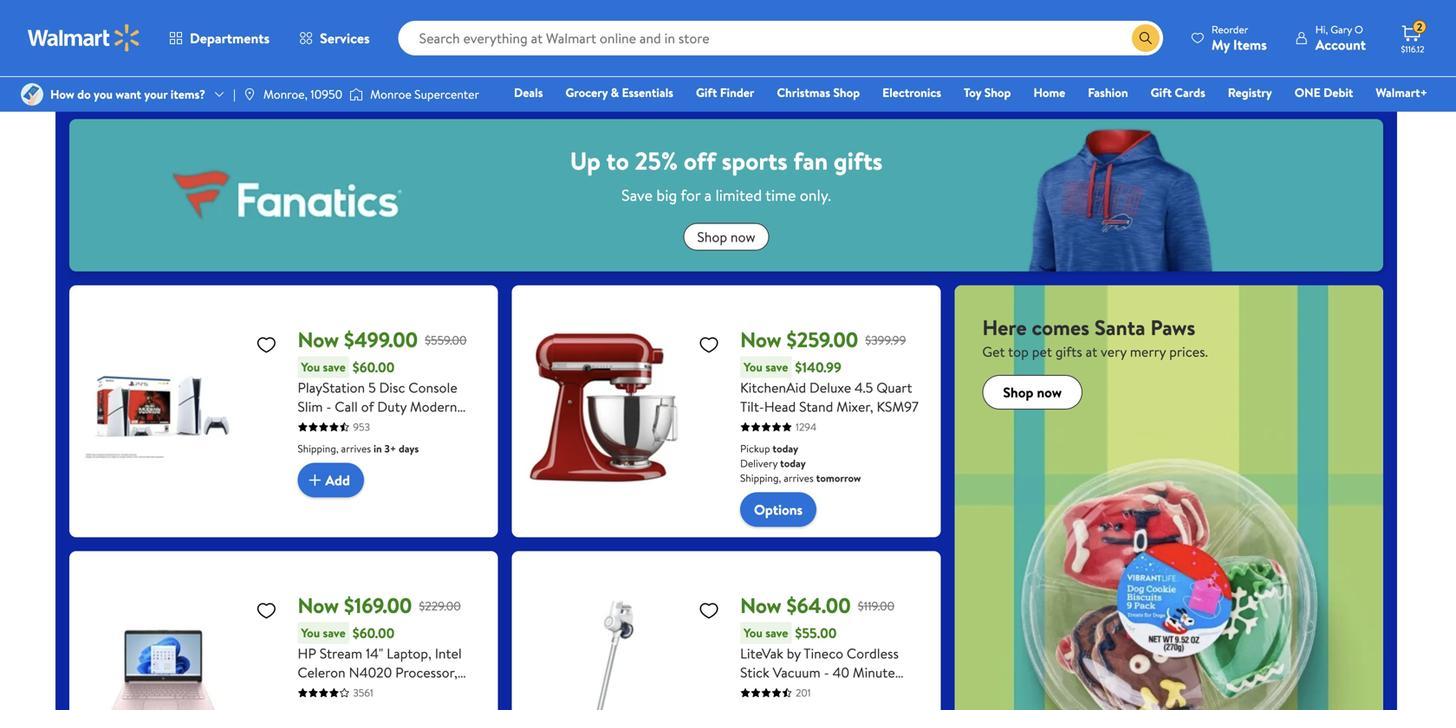 Task type: vqa. For each thing, say whether or not it's contained in the screenshot.
"Options" link to the bottom
yes



Task type: describe. For each thing, give the bounding box(es) containing it.
to
[[607, 144, 629, 178]]

you for playstation
[[301, 359, 320, 376]]

toy shop
[[964, 84, 1011, 101]]

shipping, for shipping, arrives in 3+ days
[[298, 442, 339, 457]]

gift for gift cards
[[1151, 84, 1172, 101]]

you
[[94, 86, 113, 103]]

christmas shop link
[[769, 83, 868, 102]]

save for kitchenaid
[[766, 359, 788, 376]]

by
[[787, 645, 801, 664]]

40
[[833, 664, 850, 683]]

64gb
[[365, 683, 400, 702]]

&
[[611, 84, 619, 101]]

1294
[[796, 420, 817, 435]]

grocery
[[566, 84, 608, 101]]

monroe supercenter
[[370, 86, 479, 103]]

paws
[[1151, 313, 1196, 343]]

0 vertical spatial options link
[[1183, 31, 1260, 66]]

add for add to cart icon
[[325, 471, 350, 490]]

shop right toy
[[985, 84, 1011, 101]]

now $169.00 $229.00
[[298, 592, 461, 621]]

save for litevak
[[766, 625, 788, 642]]

christmas shop
[[777, 84, 860, 101]]

registry link
[[1220, 83, 1280, 102]]

mode)
[[382, 702, 421, 711]]

save for playstation
[[323, 359, 346, 376]]

toy shop link
[[956, 83, 1019, 102]]

now for now $499.00
[[298, 326, 339, 355]]

you save $140.99 kitchenaid deluxe 4.5 quart tilt-head stand mixer, ksm97
[[740, 358, 919, 417]]

1 horizontal spatial options
[[1197, 39, 1246, 58]]

deals
[[514, 84, 543, 101]]

201
[[796, 686, 811, 701]]

a
[[705, 185, 712, 206]]

laptop,
[[387, 645, 432, 664]]

add to cart image
[[305, 470, 325, 491]]

services
[[320, 29, 370, 48]]

3+
[[385, 442, 396, 457]]

gary
[[1331, 22, 1352, 37]]

off
[[684, 144, 716, 178]]

shipping, arrives
[[1183, 9, 1259, 24]]

shop right christmas
[[833, 84, 860, 101]]

reorder
[[1212, 22, 1249, 37]]

$60.00 for disc
[[353, 358, 395, 377]]

add for add to cart image at the right of page
[[768, 13, 793, 32]]

here comes santa paws get top pet gifts at very merry prices.
[[983, 313, 1208, 362]]

slim
[[298, 398, 323, 417]]

add to favorites list, kitchenaid deluxe 4.5 quart tilt-head stand mixer, ksm97 image
[[699, 334, 720, 356]]

windows
[[298, 702, 351, 711]]

big
[[657, 185, 677, 206]]

shop now button for sports
[[683, 223, 770, 251]]

days
[[399, 442, 419, 457]]

$229.00
[[419, 598, 461, 615]]

your
[[144, 86, 168, 103]]

prices.
[[1170, 343, 1208, 362]]

gifts inside 'up to 25% off sports fan gifts save big for a limited time only.'
[[834, 144, 883, 178]]

arrives inside pickup today delivery today shipping, arrives tomorrow
[[784, 471, 814, 486]]

finder
[[720, 84, 755, 101]]

- inside the you save $60.00 playstation 5 disc console slim - call of duty modern warfare iii bundle
[[326, 398, 332, 417]]

essentials
[[622, 84, 674, 101]]

gift finder
[[696, 84, 755, 101]]

shop now for sports
[[697, 227, 756, 247]]

$259.00
[[787, 326, 858, 355]]

search icon image
[[1139, 31, 1153, 45]]

$119.00
[[858, 598, 895, 615]]

shipping, for shipping, arrives
[[1183, 9, 1224, 24]]

fan
[[794, 144, 828, 178]]

filtration
[[845, 683, 900, 702]]

quart
[[877, 378, 912, 398]]

of
[[361, 398, 374, 417]]

reorder my items
[[1212, 22, 1267, 54]]

at
[[1086, 343, 1098, 362]]

get
[[983, 343, 1005, 362]]

processor,
[[395, 664, 458, 683]]

stand
[[799, 398, 833, 417]]

tomorrow
[[816, 471, 861, 486]]

iii
[[349, 417, 360, 436]]

5
[[368, 378, 376, 398]]

vacuum
[[773, 664, 821, 683]]

|
[[233, 86, 236, 103]]

one debit link
[[1287, 83, 1361, 102]]

2
[[1417, 20, 1423, 34]]

departments button
[[154, 17, 284, 59]]

home
[[1034, 84, 1066, 101]]

now $64.00 $119.00
[[740, 592, 895, 621]]

now $499.00 $559.00
[[298, 326, 467, 355]]

arrives for shipping, arrives
[[1227, 9, 1257, 24]]

$169.00
[[344, 592, 412, 621]]

10950
[[311, 86, 343, 103]]

2 vertical spatial -
[[831, 702, 836, 711]]

merry
[[1130, 343, 1166, 362]]

add to favorites list, litevak by tineco cordless stick vacuum - 40 minute runtime + hepa filtration + led headlight - new image
[[699, 600, 720, 622]]

led
[[740, 702, 765, 711]]

$140.99
[[795, 358, 842, 377]]

ram,
[[328, 683, 362, 702]]

tilt-
[[740, 398, 764, 417]]

4.5
[[855, 378, 873, 398]]

fashion link
[[1080, 83, 1136, 102]]

$559.00
[[425, 332, 467, 349]]

4gb
[[298, 683, 325, 702]]

modern
[[410, 398, 457, 417]]

pink,
[[451, 683, 480, 702]]

walmart+
[[1376, 84, 1428, 101]]



Task type: locate. For each thing, give the bounding box(es) containing it.
1 vertical spatial $60.00
[[353, 624, 395, 643]]

hi, gary o account
[[1316, 22, 1366, 54]]

add down 'shipping, arrives in 3+ days' at bottom
[[325, 471, 350, 490]]

options
[[1197, 39, 1246, 58], [754, 501, 803, 520]]

mixer,
[[837, 398, 874, 417]]

$60.00
[[353, 358, 395, 377], [353, 624, 395, 643]]

add to cart image
[[747, 13, 768, 33]]

shop now button for get
[[983, 375, 1083, 410]]

departments
[[190, 29, 270, 48]]

how
[[50, 86, 74, 103]]

1 horizontal spatial shipping,
[[740, 471, 781, 486]]

0 vertical spatial shop now button
[[683, 223, 770, 251]]

0 horizontal spatial gifts
[[834, 144, 883, 178]]

now for sports
[[731, 227, 756, 247]]

fashion
[[1088, 84, 1128, 101]]

-
[[326, 398, 332, 417], [824, 664, 829, 683], [831, 702, 836, 711]]

you for hp
[[301, 625, 320, 642]]

1 vertical spatial options link
[[740, 493, 817, 528]]

add to favorites list, hp stream 14" laptop, intel celeron n4020 processor, 4gb ram, 64gb emmc, pink, windows 11 (s mode) with office 365 1-yr, 14-cf2112wm image
[[256, 600, 277, 622]]

0 horizontal spatial add
[[325, 471, 350, 490]]

0 horizontal spatial options link
[[740, 493, 817, 528]]

0 horizontal spatial shop now button
[[683, 223, 770, 251]]

arrives left in
[[341, 442, 371, 457]]

shop down a
[[697, 227, 727, 247]]

+ left hepa at the right bottom
[[794, 683, 803, 702]]

0 horizontal spatial -
[[326, 398, 332, 417]]

1 gift from the left
[[696, 84, 717, 101]]

today right delivery
[[780, 457, 806, 471]]

debit
[[1324, 84, 1354, 101]]

save up kitchenaid
[[766, 359, 788, 376]]

you up the "hp"
[[301, 625, 320, 642]]

shop down "top"
[[1003, 383, 1034, 402]]

save inside you save $55.00 litevak by tineco cordless stick vacuum - 40 minute runtime + hepa filtration + led headlight - new
[[766, 625, 788, 642]]

grocery & essentials link
[[558, 83, 681, 102]]

electronics link
[[875, 83, 949, 102]]

save for hp
[[323, 625, 346, 642]]

0 horizontal spatial arrives
[[341, 442, 371, 457]]

shipping, down warfare
[[298, 442, 339, 457]]

0 horizontal spatial add button
[[298, 463, 364, 498]]

1 vertical spatial add
[[325, 471, 350, 490]]

one
[[1295, 84, 1321, 101]]

monroe,
[[263, 86, 308, 103]]

toy
[[964, 84, 982, 101]]

+
[[794, 683, 803, 702], [903, 683, 911, 702]]

1 vertical spatial options
[[754, 501, 803, 520]]

walmart image
[[28, 24, 140, 52]]

save inside the you save $60.00 playstation 5 disc console slim - call of duty modern warfare iii bundle
[[323, 359, 346, 376]]

0 vertical spatial shop now
[[697, 227, 756, 247]]

gifts left at
[[1056, 343, 1083, 362]]

1 horizontal spatial now
[[1037, 383, 1062, 402]]

0 vertical spatial options
[[1197, 39, 1246, 58]]

0 vertical spatial $60.00
[[353, 358, 395, 377]]

0 horizontal spatial now
[[731, 227, 756, 247]]

head
[[764, 398, 796, 417]]

 image left how
[[21, 83, 43, 106]]

christmas
[[777, 84, 831, 101]]

 image
[[21, 83, 43, 106], [349, 86, 363, 103], [243, 88, 256, 101]]

0 vertical spatial shipping,
[[1183, 9, 1224, 24]]

add up christmas
[[768, 13, 793, 32]]

monroe
[[370, 86, 412, 103]]

Walmart Site-Wide search field
[[398, 21, 1163, 55]]

shipping, arrives in 3+ days
[[298, 442, 419, 457]]

disc
[[379, 378, 405, 398]]

- left call
[[326, 398, 332, 417]]

0 horizontal spatial shipping,
[[298, 442, 339, 457]]

2 + from the left
[[903, 683, 911, 702]]

now down pet
[[1037, 383, 1062, 402]]

save
[[622, 185, 653, 206]]

1 vertical spatial gifts
[[1056, 343, 1083, 362]]

for
[[681, 185, 701, 206]]

0 vertical spatial arrives
[[1227, 9, 1257, 24]]

(s
[[367, 702, 379, 711]]

 image for monroe, 10950
[[243, 88, 256, 101]]

now up kitchenaid
[[740, 326, 782, 355]]

you inside you save $140.99 kitchenaid deluxe 4.5 quart tilt-head stand mixer, ksm97
[[744, 359, 763, 376]]

shop now for get
[[1003, 383, 1062, 402]]

2 vertical spatial arrives
[[784, 471, 814, 486]]

1 $60.00 from the top
[[353, 358, 395, 377]]

save up "stream" on the bottom left of the page
[[323, 625, 346, 642]]

gift left finder
[[696, 84, 717, 101]]

$399.99
[[865, 332, 906, 349]]

0 horizontal spatial options
[[754, 501, 803, 520]]

very
[[1101, 343, 1127, 362]]

2 vertical spatial shipping,
[[740, 471, 781, 486]]

1 horizontal spatial shop now
[[1003, 383, 1062, 402]]

$60.00 for 14"
[[353, 624, 395, 643]]

add
[[768, 13, 793, 32], [325, 471, 350, 490]]

1 horizontal spatial add
[[768, 13, 793, 32]]

shop now
[[697, 227, 756, 247], [1003, 383, 1062, 402]]

now for now $169.00
[[298, 592, 339, 621]]

shipping,
[[1183, 9, 1224, 24], [298, 442, 339, 457], [740, 471, 781, 486]]

comes
[[1032, 313, 1090, 343]]

2 horizontal spatial  image
[[349, 86, 363, 103]]

kitchenaid
[[740, 378, 806, 398]]

0 horizontal spatial gift
[[696, 84, 717, 101]]

$60.00 inside you save $60.00 hp stream 14" laptop, intel celeron n4020 processor, 4gb ram, 64gb emmc, pink, windows 11 (s mode) w
[[353, 624, 395, 643]]

options down delivery
[[754, 501, 803, 520]]

warfare
[[298, 417, 345, 436]]

now up playstation
[[298, 326, 339, 355]]

shop now button down pet
[[983, 375, 1083, 410]]

now up the "hp"
[[298, 592, 339, 621]]

only.
[[800, 185, 831, 206]]

gifts inside here comes santa paws get top pet gifts at very merry prices.
[[1056, 343, 1083, 362]]

1 horizontal spatial  image
[[243, 88, 256, 101]]

 image for how do you want your items?
[[21, 83, 43, 106]]

$60.00 inside the you save $60.00 playstation 5 disc console slim - call of duty modern warfare iii bundle
[[353, 358, 395, 377]]

sports
[[722, 144, 788, 178]]

shop now button
[[683, 223, 770, 251], [983, 375, 1083, 410]]

tineco
[[804, 645, 844, 664]]

 image right 10950
[[349, 86, 363, 103]]

Search search field
[[398, 21, 1163, 55]]

+ right filtration at bottom right
[[903, 683, 911, 702]]

1 horizontal spatial +
[[903, 683, 911, 702]]

now
[[298, 326, 339, 355], [740, 326, 782, 355], [298, 592, 339, 621], [740, 592, 782, 621]]

duty
[[377, 398, 407, 417]]

n4020
[[349, 664, 392, 683]]

shipping, down pickup
[[740, 471, 781, 486]]

$60.00 up 14"
[[353, 624, 395, 643]]

0 vertical spatial -
[[326, 398, 332, 417]]

 image for monroe supercenter
[[349, 86, 363, 103]]

minute
[[853, 664, 895, 683]]

- left new
[[831, 702, 836, 711]]

account
[[1316, 35, 1366, 54]]

save inside you save $60.00 hp stream 14" laptop, intel celeron n4020 processor, 4gb ram, 64gb emmc, pink, windows 11 (s mode) w
[[323, 625, 346, 642]]

2 horizontal spatial -
[[831, 702, 836, 711]]

2 $60.00 from the top
[[353, 624, 395, 643]]

walmart+ link
[[1368, 83, 1436, 102]]

shipping, up my
[[1183, 9, 1224, 24]]

you up playstation
[[301, 359, 320, 376]]

up to 25% off sports fan gifts save big for a limited time only.
[[570, 144, 883, 206]]

stick
[[740, 664, 770, 683]]

today down 1294
[[773, 442, 798, 457]]

1 vertical spatial shop now button
[[983, 375, 1083, 410]]

1 horizontal spatial -
[[824, 664, 829, 683]]

save up litevak
[[766, 625, 788, 642]]

25%
[[635, 144, 678, 178]]

bundle
[[363, 417, 405, 436]]

one debit
[[1295, 84, 1354, 101]]

options link down "shipping, arrives"
[[1183, 31, 1260, 66]]

now $259.00 $399.99
[[740, 326, 906, 355]]

in
[[374, 442, 382, 457]]

options link down delivery
[[740, 493, 817, 528]]

0 vertical spatial add button
[[740, 6, 807, 40]]

add to favorites list, playstation 5 disc console slim - call of duty modern warfare iii bundle image
[[256, 334, 277, 356]]

time
[[766, 185, 796, 206]]

0 vertical spatial now
[[731, 227, 756, 247]]

gift left cards
[[1151, 84, 1172, 101]]

1 vertical spatial -
[[824, 664, 829, 683]]

monroe, 10950
[[263, 86, 343, 103]]

deluxe
[[810, 378, 851, 398]]

do
[[77, 86, 91, 103]]

options down reorder
[[1197, 39, 1246, 58]]

1 + from the left
[[794, 683, 803, 702]]

arrives for shipping, arrives in 3+ days
[[341, 442, 371, 457]]

call
[[335, 398, 358, 417]]

gift cards
[[1151, 84, 1206, 101]]

1 vertical spatial add button
[[298, 463, 364, 498]]

shop
[[833, 84, 860, 101], [985, 84, 1011, 101], [697, 227, 727, 247], [1003, 383, 1034, 402]]

home link
[[1026, 83, 1073, 102]]

1 vertical spatial now
[[1037, 383, 1062, 402]]

my
[[1212, 35, 1230, 54]]

pickup
[[740, 442, 770, 457]]

1 horizontal spatial add button
[[740, 6, 807, 40]]

you for litevak
[[744, 625, 763, 642]]

now down limited
[[731, 227, 756, 247]]

gift for gift finder
[[696, 84, 717, 101]]

stream
[[320, 645, 363, 664]]

11
[[355, 702, 364, 711]]

save up playstation
[[323, 359, 346, 376]]

0 horizontal spatial shop now
[[697, 227, 756, 247]]

you inside you save $55.00 litevak by tineco cordless stick vacuum - 40 minute runtime + hepa filtration + led headlight - new
[[744, 625, 763, 642]]

delivery
[[740, 457, 778, 471]]

 image right |
[[243, 88, 256, 101]]

0 horizontal spatial +
[[794, 683, 803, 702]]

today
[[773, 442, 798, 457], [780, 457, 806, 471]]

2 horizontal spatial shipping,
[[1183, 9, 1224, 24]]

you for kitchenaid
[[744, 359, 763, 376]]

shipping, inside pickup today delivery today shipping, arrives tomorrow
[[740, 471, 781, 486]]

up
[[570, 144, 601, 178]]

here
[[983, 313, 1027, 343]]

add button up christmas
[[740, 6, 807, 40]]

shop now down pet
[[1003, 383, 1062, 402]]

want
[[116, 86, 141, 103]]

you inside you save $60.00 hp stream 14" laptop, intel celeron n4020 processor, 4gb ram, 64gb emmc, pink, windows 11 (s mode) w
[[301, 625, 320, 642]]

how do you want your items?
[[50, 86, 205, 103]]

now for now $259.00
[[740, 326, 782, 355]]

0 vertical spatial add
[[768, 13, 793, 32]]

1 horizontal spatial shop now button
[[983, 375, 1083, 410]]

services button
[[284, 17, 385, 59]]

you save $60.00 playstation 5 disc console slim - call of duty modern warfare iii bundle
[[298, 358, 458, 436]]

gifts right fan
[[834, 144, 883, 178]]

now up litevak
[[740, 592, 782, 621]]

emmc,
[[404, 683, 448, 702]]

save
[[323, 359, 346, 376], [766, 359, 788, 376], [323, 625, 346, 642], [766, 625, 788, 642]]

- left 40
[[824, 664, 829, 683]]

items?
[[171, 86, 205, 103]]

you up litevak
[[744, 625, 763, 642]]

1 vertical spatial shop now
[[1003, 383, 1062, 402]]

1 horizontal spatial options link
[[1183, 31, 1260, 66]]

add button down 'shipping, arrives in 3+ days' at bottom
[[298, 463, 364, 498]]

$60.00 up 5
[[353, 358, 395, 377]]

0 horizontal spatial  image
[[21, 83, 43, 106]]

$499.00
[[344, 326, 418, 355]]

playstation
[[298, 378, 365, 398]]

2 horizontal spatial arrives
[[1227, 9, 1257, 24]]

save inside you save $140.99 kitchenaid deluxe 4.5 quart tilt-head stand mixer, ksm97
[[766, 359, 788, 376]]

now for get
[[1037, 383, 1062, 402]]

shop now button down limited
[[683, 223, 770, 251]]

deals link
[[506, 83, 551, 102]]

you inside the you save $60.00 playstation 5 disc console slim - call of duty modern warfare iii bundle
[[301, 359, 320, 376]]

$64.00
[[787, 592, 851, 621]]

you up kitchenaid
[[744, 359, 763, 376]]

2 gift from the left
[[1151, 84, 1172, 101]]

arrives up items
[[1227, 9, 1257, 24]]

1 horizontal spatial arrives
[[784, 471, 814, 486]]

1 horizontal spatial gift
[[1151, 84, 1172, 101]]

shop now down limited
[[697, 227, 756, 247]]

0 vertical spatial gifts
[[834, 144, 883, 178]]

1 vertical spatial arrives
[[341, 442, 371, 457]]

14"
[[366, 645, 383, 664]]

1 horizontal spatial gifts
[[1056, 343, 1083, 362]]

now for now $64.00
[[740, 592, 782, 621]]

arrives left tomorrow
[[784, 471, 814, 486]]

you
[[301, 359, 320, 376], [744, 359, 763, 376], [301, 625, 320, 642], [744, 625, 763, 642]]

new
[[839, 702, 867, 711]]

you save $55.00 litevak by tineco cordless stick vacuum - 40 minute runtime + hepa filtration + led headlight - new
[[740, 624, 911, 711]]

1 vertical spatial shipping,
[[298, 442, 339, 457]]



